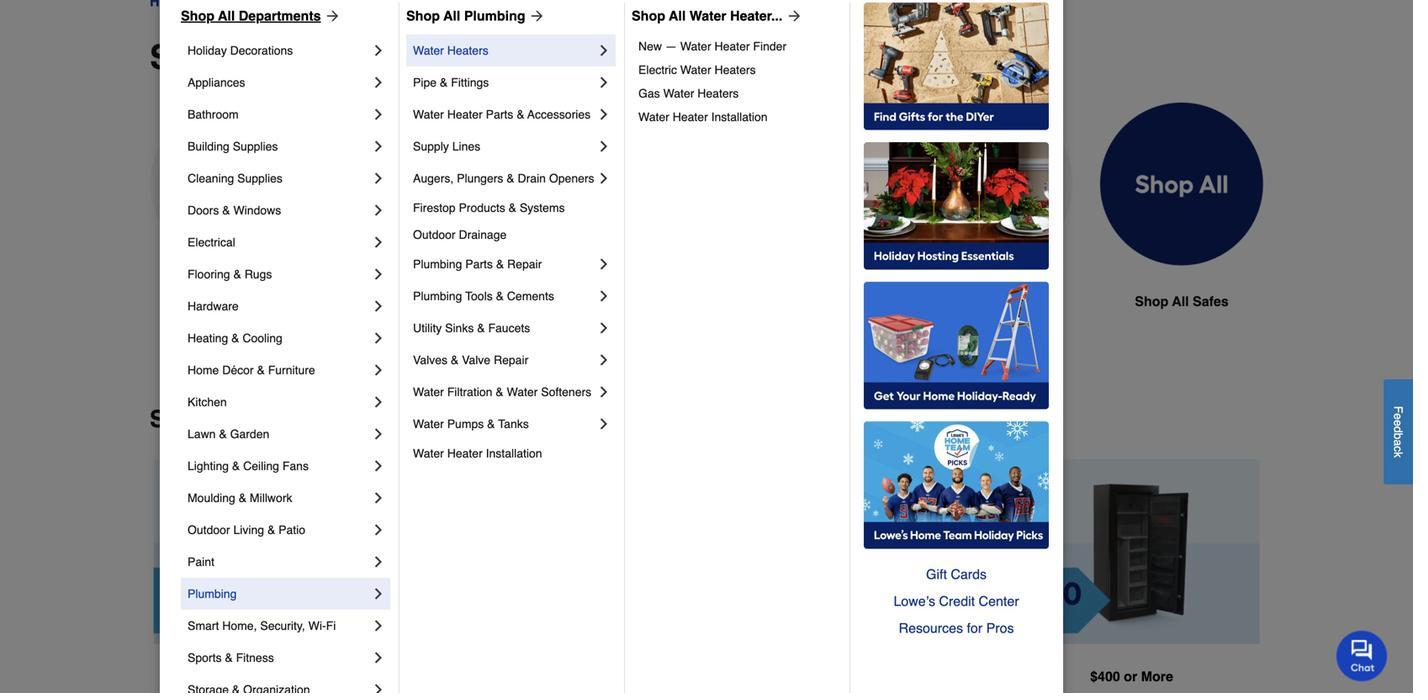 Task type: locate. For each thing, give the bounding box(es) containing it.
e up d
[[1392, 413, 1406, 420]]

1 vertical spatial parts
[[466, 257, 493, 271]]

fireproof safes link
[[150, 103, 313, 352]]

& left valve
[[451, 353, 459, 367]]

smart home, security, wi-fi link
[[188, 610, 370, 642]]

repair down faucets
[[494, 353, 529, 367]]

f e e d b a c k button
[[1384, 379, 1414, 485]]

& right lawn
[[219, 427, 227, 441]]

chevron right image for sports & fitness
[[370, 650, 387, 666]]

home up kitchen
[[188, 364, 219, 377]]

0 horizontal spatial outdoor
[[188, 523, 230, 537]]

chevron right image for utility sinks & faucets
[[596, 320, 613, 337]]

& left cooling
[[232, 332, 239, 345]]

repair for plumbing parts & repair
[[507, 257, 542, 271]]

e up b
[[1392, 420, 1406, 426]]

e
[[1392, 413, 1406, 420], [1392, 420, 1406, 426]]

& right doors
[[222, 204, 230, 217]]

$400 or
[[1091, 669, 1138, 684]]

chevron right image
[[370, 42, 387, 59], [370, 106, 387, 123], [596, 138, 613, 155], [370, 202, 387, 219], [370, 234, 387, 251], [596, 256, 613, 273], [370, 266, 387, 283], [596, 288, 613, 305], [596, 352, 613, 369], [596, 384, 613, 401], [596, 416, 613, 433], [370, 426, 387, 443], [370, 522, 387, 539]]

2 arrow right image from the left
[[783, 8, 803, 24]]

home safes link
[[530, 103, 693, 352]]

installation for the left water heater installation link
[[486, 447, 542, 460]]

security,
[[260, 619, 305, 633]]

arrow right image inside shop all water heater... link
[[783, 8, 803, 24]]

0 horizontal spatial shop
[[181, 8, 215, 24]]

0 vertical spatial shop
[[1135, 294, 1169, 309]]

water heater installation down water pumps & tanks
[[413, 447, 542, 460]]

smart
[[188, 619, 219, 633]]

chevron right image for appliances
[[370, 74, 387, 91]]

heater up electric water heaters link
[[715, 40, 750, 53]]

0 horizontal spatial arrow right image
[[321, 8, 341, 24]]

$99 or less
[[244, 669, 319, 684]]

arrow right image for shop all departments
[[321, 8, 341, 24]]

repair down 'outdoor drainage' link
[[507, 257, 542, 271]]

0 vertical spatial installation
[[712, 110, 768, 124]]

shop up water heaters
[[406, 8, 440, 24]]

1 vertical spatial supplies
[[237, 172, 283, 185]]

& right sinks
[[477, 321, 485, 335]]

chevron right image for water pumps & tanks
[[596, 416, 613, 433]]

1 vertical spatial water heater installation
[[413, 447, 542, 460]]

0 horizontal spatial installation
[[486, 447, 542, 460]]

1 shop from the left
[[181, 8, 215, 24]]

appliances
[[188, 76, 245, 89]]

shop all water heater... link
[[632, 6, 803, 26]]

outdoor drainage
[[413, 228, 507, 242]]

electric
[[639, 63, 677, 77]]

building supplies link
[[188, 130, 370, 162]]

all for water
[[669, 8, 686, 24]]

plumbing up smart at left
[[188, 587, 237, 601]]

–
[[845, 669, 852, 685]]

arrow right image up holiday decorations link
[[321, 8, 341, 24]]

gift cards link
[[864, 561, 1049, 588]]

plumbing up the water heaters link
[[464, 8, 526, 24]]

shop
[[1135, 294, 1169, 309], [150, 406, 209, 433]]

kitchen link
[[188, 386, 370, 418]]

chevron right image
[[596, 42, 613, 59], [370, 74, 387, 91], [596, 74, 613, 91], [596, 106, 613, 123], [370, 138, 387, 155], [370, 170, 387, 187], [596, 170, 613, 187], [370, 298, 387, 315], [596, 320, 613, 337], [370, 330, 387, 347], [370, 362, 387, 379], [370, 394, 387, 411], [370, 458, 387, 475], [370, 490, 387, 507], [370, 554, 387, 571], [370, 586, 387, 603], [370, 618, 387, 634], [370, 650, 387, 666], [370, 682, 387, 693]]

find gifts for the diyer. image
[[864, 3, 1049, 130]]

shop safes by price
[[150, 406, 376, 433]]

plumbing for plumbing
[[188, 587, 237, 601]]

arrow right image inside "shop all departments" link
[[321, 8, 341, 24]]

file
[[961, 294, 984, 309]]

plumbing up utility
[[413, 289, 462, 303]]

water down valves
[[413, 385, 444, 399]]

chevron right image for valves & valve repair
[[596, 352, 613, 369]]

fi
[[326, 619, 336, 633]]

less
[[288, 669, 319, 684]]

water up electric water heaters on the top of page
[[681, 40, 712, 53]]

water
[[690, 8, 727, 24], [681, 40, 712, 53], [413, 44, 444, 57], [681, 63, 712, 77], [664, 87, 695, 100], [413, 108, 444, 121], [639, 110, 670, 124], [413, 385, 444, 399], [507, 385, 538, 399], [413, 417, 444, 431], [413, 447, 444, 460]]

paint
[[188, 555, 215, 569]]

$400 or more. image
[[1004, 460, 1261, 644]]

3 shop from the left
[[632, 8, 666, 24]]

moulding
[[188, 491, 235, 505]]

outdoor down firestop at the top
[[413, 228, 456, 242]]

home décor & furniture
[[188, 364, 315, 377]]

safes for fireproof safes
[[245, 294, 281, 309]]

installation down gas water heaters link
[[712, 110, 768, 124]]

0 horizontal spatial shop
[[150, 406, 209, 433]]

smart home, security, wi-fi
[[188, 619, 336, 633]]

0 horizontal spatial water heater installation
[[413, 447, 542, 460]]

lowe's credit center
[[894, 594, 1020, 609]]

pipe
[[413, 76, 437, 89]]

rugs
[[245, 268, 272, 281]]

heaters up the fittings
[[447, 44, 489, 57]]

all for plumbing
[[444, 8, 461, 24]]

1 vertical spatial shop
[[150, 406, 209, 433]]

1 horizontal spatial outdoor
[[413, 228, 456, 242]]

gas water heaters
[[639, 87, 739, 100]]

water heater installation link
[[639, 105, 838, 129], [413, 440, 613, 467]]

cooling
[[243, 332, 283, 345]]

supply
[[413, 140, 449, 153]]

home for home safes
[[573, 294, 611, 309]]

1 vertical spatial water heater installation link
[[413, 440, 613, 467]]

drain
[[518, 172, 546, 185]]

water up gas water heaters
[[681, 63, 712, 77]]

appliances link
[[188, 66, 370, 98]]

heater
[[715, 40, 750, 53], [447, 108, 483, 121], [673, 110, 708, 124], [447, 447, 483, 460]]

home
[[573, 294, 611, 309], [188, 364, 219, 377]]

chat invite button image
[[1337, 630, 1388, 682]]

heater...
[[730, 8, 783, 24]]

water inside 'link'
[[681, 40, 712, 53]]

1 horizontal spatial shop
[[406, 8, 440, 24]]

arrow right image up finder
[[783, 8, 803, 24]]

home right cements
[[573, 294, 611, 309]]

chevron right image for plumbing parts & repair
[[596, 256, 613, 273]]

heater inside 'link'
[[715, 40, 750, 53]]

cements
[[507, 289, 554, 303]]

1 horizontal spatial water heater installation
[[639, 110, 768, 124]]

building supplies
[[188, 140, 278, 153]]

parts down drainage
[[466, 257, 493, 271]]

0 vertical spatial supplies
[[233, 140, 278, 153]]

water heater installation link down tanks
[[413, 440, 613, 467]]

plumbing for plumbing tools & cements
[[413, 289, 462, 303]]

parts up the supply lines link
[[486, 108, 514, 121]]

& left patio
[[268, 523, 275, 537]]

outdoor living & patio link
[[188, 514, 370, 546]]

water down gas
[[639, 110, 670, 124]]

décor
[[222, 364, 254, 377]]

plumbing parts & repair link
[[413, 248, 596, 280]]

1 vertical spatial outdoor
[[188, 523, 230, 537]]

repair inside "link"
[[494, 353, 529, 367]]

heaters down electric water heaters link
[[698, 87, 739, 100]]

supplies up cleaning supplies
[[233, 140, 278, 153]]

1 vertical spatial home
[[188, 364, 219, 377]]

& left tanks
[[487, 417, 495, 431]]

0 vertical spatial heaters
[[447, 44, 489, 57]]

installation down tanks
[[486, 447, 542, 460]]

supplies up windows
[[237, 172, 283, 185]]

outdoor down moulding on the left of page
[[188, 523, 230, 537]]

0 vertical spatial home
[[573, 294, 611, 309]]

1 vertical spatial installation
[[486, 447, 542, 460]]

1 vertical spatial heaters
[[715, 63, 756, 77]]

1 arrow right image from the left
[[321, 8, 341, 24]]

parts
[[486, 108, 514, 121], [466, 257, 493, 271]]

arrow right image
[[321, 8, 341, 24], [783, 8, 803, 24]]

systems
[[520, 201, 565, 215]]

shop up the 'holiday'
[[181, 8, 215, 24]]

& right pipe
[[440, 76, 448, 89]]

1 horizontal spatial arrow right image
[[783, 8, 803, 24]]

water heater installation link down electric water heaters link
[[639, 105, 838, 129]]

arrow right image
[[526, 8, 546, 24]]

water right gas
[[664, 87, 695, 100]]

1 horizontal spatial installation
[[712, 110, 768, 124]]

file safes
[[961, 294, 1024, 309]]

tanks
[[498, 417, 529, 431]]

—
[[666, 40, 677, 53]]

1 horizontal spatial home
[[573, 294, 611, 309]]

home,
[[222, 619, 257, 633]]

shop all plumbing link
[[406, 6, 546, 26]]

1 horizontal spatial water heater installation link
[[639, 105, 838, 129]]

heater down 'pumps'
[[447, 447, 483, 460]]

heating & cooling link
[[188, 322, 370, 354]]

1 horizontal spatial shop
[[1135, 294, 1169, 309]]

1 vertical spatial repair
[[494, 353, 529, 367]]

get your home holiday-ready. image
[[864, 282, 1049, 410]]

0 vertical spatial repair
[[507, 257, 542, 271]]

heaters for gas water heaters
[[698, 87, 739, 100]]

pumps
[[447, 417, 484, 431]]

a black sentrysafe fireproof safe. image
[[150, 103, 313, 265]]

chevron right image for augers, plungers & drain openers
[[596, 170, 613, 187]]

supply lines
[[413, 140, 481, 153]]

lawn & garden link
[[188, 418, 370, 450]]

chevron right image for lighting & ceiling fans
[[370, 458, 387, 475]]

safes for gun safes
[[419, 294, 455, 309]]

lowe's home team holiday picks. image
[[864, 422, 1049, 549]]

0 vertical spatial water heater installation link
[[639, 105, 838, 129]]

chevron right image for flooring & rugs
[[370, 266, 387, 283]]

heaters down new — water heater finder 'link'
[[715, 63, 756, 77]]

all
[[218, 8, 235, 24], [444, 8, 461, 24], [669, 8, 686, 24], [1173, 294, 1190, 309]]

heaters
[[447, 44, 489, 57], [715, 63, 756, 77], [698, 87, 739, 100]]

valves
[[413, 353, 448, 367]]

0 vertical spatial water heater installation
[[639, 110, 768, 124]]

$400 or more
[[1091, 669, 1174, 684]]

chevron right image for kitchen
[[370, 394, 387, 411]]

cards
[[951, 567, 987, 582]]

flooring
[[188, 268, 230, 281]]

kitchen
[[188, 396, 227, 409]]

shop up new
[[632, 8, 666, 24]]

file safes link
[[911, 103, 1074, 352]]

& inside "link"
[[451, 353, 459, 367]]

drainage
[[459, 228, 507, 242]]

shop all departments link
[[181, 6, 341, 26]]

& left ceiling
[[232, 459, 240, 473]]

windows
[[233, 204, 281, 217]]

water heaters link
[[413, 35, 596, 66]]

2 shop from the left
[[406, 8, 440, 24]]

lowe's credit center link
[[864, 588, 1049, 615]]

living
[[233, 523, 264, 537]]

water filtration & water softeners
[[413, 385, 592, 399]]

water heater parts & accessories
[[413, 108, 591, 121]]

$99
[[244, 669, 267, 684]]

chevron right image for pipe & fittings
[[596, 74, 613, 91]]

water up tanks
[[507, 385, 538, 399]]

pipe & fittings link
[[413, 66, 596, 98]]

plumbing down outdoor drainage
[[413, 257, 462, 271]]

resources for pros link
[[864, 615, 1049, 642]]

safes for file safes
[[988, 294, 1024, 309]]

supplies for cleaning supplies
[[237, 172, 283, 185]]

shop all. image
[[1101, 103, 1264, 267]]

$400
[[856, 669, 886, 685]]

0 vertical spatial outdoor
[[413, 228, 456, 242]]

0 horizontal spatial home
[[188, 364, 219, 377]]

home safes
[[573, 294, 650, 309]]

flooring & rugs link
[[188, 258, 370, 290]]

sinks
[[445, 321, 474, 335]]

2 horizontal spatial shop
[[632, 8, 666, 24]]

water heater installation down gas water heaters
[[639, 110, 768, 124]]

chevron right image for outdoor living & patio
[[370, 522, 387, 539]]

outdoor drainage link
[[413, 221, 613, 248]]

2 vertical spatial heaters
[[698, 87, 739, 100]]



Task type: describe. For each thing, give the bounding box(es) containing it.
0 horizontal spatial water heater installation link
[[413, 440, 613, 467]]

lawn
[[188, 427, 216, 441]]

supplies for building supplies
[[233, 140, 278, 153]]

pipe & fittings
[[413, 76, 489, 89]]

repair for valves & valve repair
[[494, 353, 529, 367]]

chevron right image for supply lines
[[596, 138, 613, 155]]

chevron right image for water heater parts & accessories
[[596, 106, 613, 123]]

price
[[319, 406, 376, 433]]

finder
[[753, 40, 787, 53]]

firestop products & systems link
[[413, 194, 613, 221]]

holiday hosting essentials. image
[[864, 142, 1049, 270]]

fittings
[[451, 76, 489, 89]]

holiday decorations
[[188, 44, 293, 57]]

shop all safes link
[[1101, 103, 1264, 352]]

chevron right image for hardware
[[370, 298, 387, 315]]

& right sports
[[225, 651, 233, 665]]

credit
[[939, 594, 975, 609]]

valves & valve repair
[[413, 353, 529, 367]]

lighting & ceiling fans
[[188, 459, 309, 473]]

& up 'outdoor drainage' link
[[509, 201, 517, 215]]

heating & cooling
[[188, 332, 283, 345]]

& right the 'filtration'
[[496, 385, 504, 399]]

sports & fitness
[[188, 651, 274, 665]]

& right "décor"
[[257, 364, 265, 377]]

1 e from the top
[[1392, 413, 1406, 420]]

f e e d b a c k
[[1392, 406, 1406, 458]]

& right tools
[[496, 289, 504, 303]]

ceiling
[[243, 459, 279, 473]]

chevron right image for home décor & furniture
[[370, 362, 387, 379]]

water heater parts & accessories link
[[413, 98, 596, 130]]

lighting & ceiling fans link
[[188, 450, 370, 482]]

a tall black sports afield gun safe. image
[[340, 103, 503, 266]]

center
[[979, 594, 1020, 609]]

heaters for electric water heaters
[[715, 63, 756, 77]]

chevron right image for doors & windows
[[370, 202, 387, 219]]

safes for home safes
[[614, 294, 650, 309]]

heating
[[188, 332, 228, 345]]

& up the supply lines link
[[517, 108, 525, 121]]

home for home décor & furniture
[[188, 364, 219, 377]]

water filtration & water softeners link
[[413, 376, 596, 408]]

heater down gas water heaters
[[673, 110, 708, 124]]

or
[[271, 669, 284, 684]]

sports & fitness link
[[188, 642, 370, 674]]

departments
[[239, 8, 321, 24]]

a
[[1392, 439, 1406, 446]]

chevron right image for lawn & garden
[[370, 426, 387, 443]]

augers, plungers & drain openers link
[[413, 162, 596, 194]]

electrical
[[188, 236, 235, 249]]

augers, plungers & drain openers
[[413, 172, 595, 185]]

electrical link
[[188, 226, 370, 258]]

all for departments
[[218, 8, 235, 24]]

$200 – $400
[[811, 669, 886, 685]]

$99 or less. image
[[153, 460, 410, 644]]

cleaning supplies link
[[188, 162, 370, 194]]

valves & valve repair link
[[413, 344, 596, 376]]

pros
[[987, 621, 1014, 636]]

chevron right image for electrical
[[370, 234, 387, 251]]

arrow right image for shop all water heater...
[[783, 8, 803, 24]]

chevron right image for water filtration & water softeners
[[596, 384, 613, 401]]

b
[[1392, 433, 1406, 439]]

safes for shop safes by price
[[215, 406, 278, 433]]

utility sinks & faucets link
[[413, 312, 596, 344]]

lines
[[452, 140, 481, 153]]

$200 to $400. image
[[720, 460, 977, 645]]

water left 'pumps'
[[413, 417, 444, 431]]

fireproof
[[182, 294, 241, 309]]

f
[[1392, 406, 1406, 413]]

utility
[[413, 321, 442, 335]]

chevron right image for building supplies
[[370, 138, 387, 155]]

plungers
[[457, 172, 504, 185]]

chevron right image for smart home, security, wi-fi
[[370, 618, 387, 634]]

chevron right image for plumbing
[[370, 586, 387, 603]]

water pumps & tanks
[[413, 417, 529, 431]]

softeners
[[541, 385, 592, 399]]

openers
[[549, 172, 595, 185]]

new
[[639, 40, 662, 53]]

chevron right image for bathroom
[[370, 106, 387, 123]]

water down water pumps & tanks
[[413, 447, 444, 460]]

gift
[[926, 567, 947, 582]]

cleaning
[[188, 172, 234, 185]]

plumbing for plumbing parts & repair
[[413, 257, 462, 271]]

all for safes
[[1173, 294, 1190, 309]]

shop for shop all water heater...
[[632, 8, 666, 24]]

& left "drain"
[[507, 172, 515, 185]]

faucets
[[488, 321, 530, 335]]

installation for the right water heater installation link
[[712, 110, 768, 124]]

2 e from the top
[[1392, 420, 1406, 426]]

outdoor for outdoor drainage
[[413, 228, 456, 242]]

chevron right image for cleaning supplies
[[370, 170, 387, 187]]

utility sinks & faucets
[[413, 321, 530, 335]]

a black honeywell chest safe with the top open. image
[[720, 103, 884, 266]]

water up new — water heater finder
[[690, 8, 727, 24]]

lowe's
[[894, 594, 936, 609]]

sports
[[188, 651, 222, 665]]

shop for shop all departments
[[181, 8, 215, 24]]

for
[[967, 621, 983, 636]]

& down 'outdoor drainage' link
[[496, 257, 504, 271]]

a black sentrysafe file safe with a key in the lock and the lid ajar. image
[[911, 103, 1074, 265]]

paint link
[[188, 546, 370, 578]]

moulding & millwork link
[[188, 482, 370, 514]]

garden
[[230, 427, 270, 441]]

heater up lines
[[447, 108, 483, 121]]

shop for shop safes by price
[[150, 406, 209, 433]]

supply lines link
[[413, 130, 596, 162]]

outdoor for outdoor living & patio
[[188, 523, 230, 537]]

plumbing tools & cements
[[413, 289, 554, 303]]

shop for shop all plumbing
[[406, 8, 440, 24]]

& left rugs in the top of the page
[[233, 268, 241, 281]]

shop for shop all safes
[[1135, 294, 1169, 309]]

wi-
[[309, 619, 326, 633]]

gun safes
[[388, 294, 455, 309]]

water up pipe
[[413, 44, 444, 57]]

d
[[1392, 426, 1406, 433]]

lighting
[[188, 459, 229, 473]]

furniture
[[268, 364, 315, 377]]

water heaters
[[413, 44, 489, 57]]

decorations
[[230, 44, 293, 57]]

0 vertical spatial parts
[[486, 108, 514, 121]]

hardware
[[188, 300, 239, 313]]

augers,
[[413, 172, 454, 185]]

c
[[1392, 446, 1406, 452]]

plumbing parts & repair
[[413, 257, 542, 271]]

doors & windows link
[[188, 194, 370, 226]]

chevron right image for water heaters
[[596, 42, 613, 59]]

a black sentrysafe home safe with the door ajar. image
[[530, 103, 693, 265]]

bathroom
[[188, 108, 239, 121]]

chevron right image for paint
[[370, 554, 387, 571]]

resources
[[899, 621, 964, 636]]

$100 to $200. image
[[437, 460, 693, 644]]

shop all water heater...
[[632, 8, 783, 24]]

chevron right image for heating & cooling
[[370, 330, 387, 347]]

& left the millwork
[[239, 491, 247, 505]]

chevron right image for plumbing tools & cements
[[596, 288, 613, 305]]

water up supply
[[413, 108, 444, 121]]

plumbing link
[[188, 578, 370, 610]]

firestop
[[413, 201, 456, 215]]

chevron right image for holiday decorations
[[370, 42, 387, 59]]

hardware link
[[188, 290, 370, 322]]

chevron right image for moulding & millwork
[[370, 490, 387, 507]]



Task type: vqa. For each thing, say whether or not it's contained in the screenshot.
heating & cooling
yes



